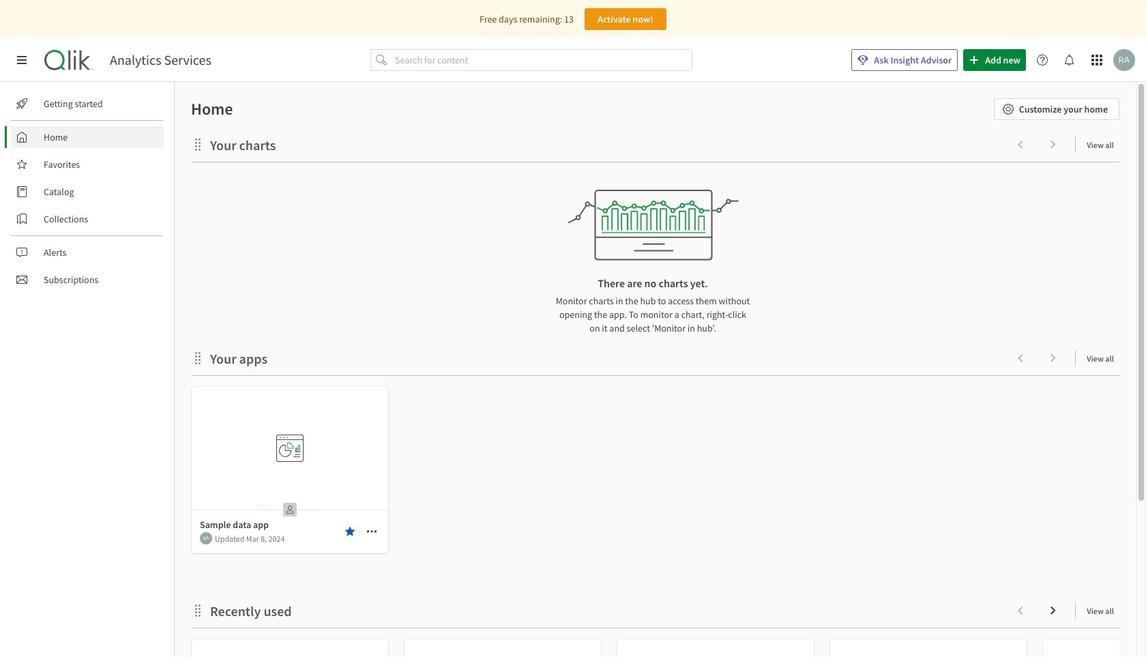 Task type: vqa. For each thing, say whether or not it's contained in the screenshot.
Ruby Anderson icon
yes



Task type: describe. For each thing, give the bounding box(es) containing it.
more actions image
[[367, 526, 378, 537]]

Search for content text field
[[393, 49, 693, 71]]

move collection image
[[191, 351, 205, 365]]

0 vertical spatial move collection image
[[191, 138, 205, 151]]

ruby anderson image
[[200, 532, 212, 545]]

remove from favorites image
[[345, 526, 356, 537]]



Task type: locate. For each thing, give the bounding box(es) containing it.
analytics services element
[[110, 52, 212, 68]]

navigation pane element
[[0, 87, 174, 296]]

1 vertical spatial move collection image
[[191, 604, 205, 617]]

ruby anderson element
[[200, 532, 212, 545]]

ruby anderson image
[[1114, 49, 1136, 71]]

move collection image
[[191, 138, 205, 151], [191, 604, 205, 617]]

close sidebar menu image
[[16, 55, 27, 66]]

main content
[[169, 82, 1147, 657]]



